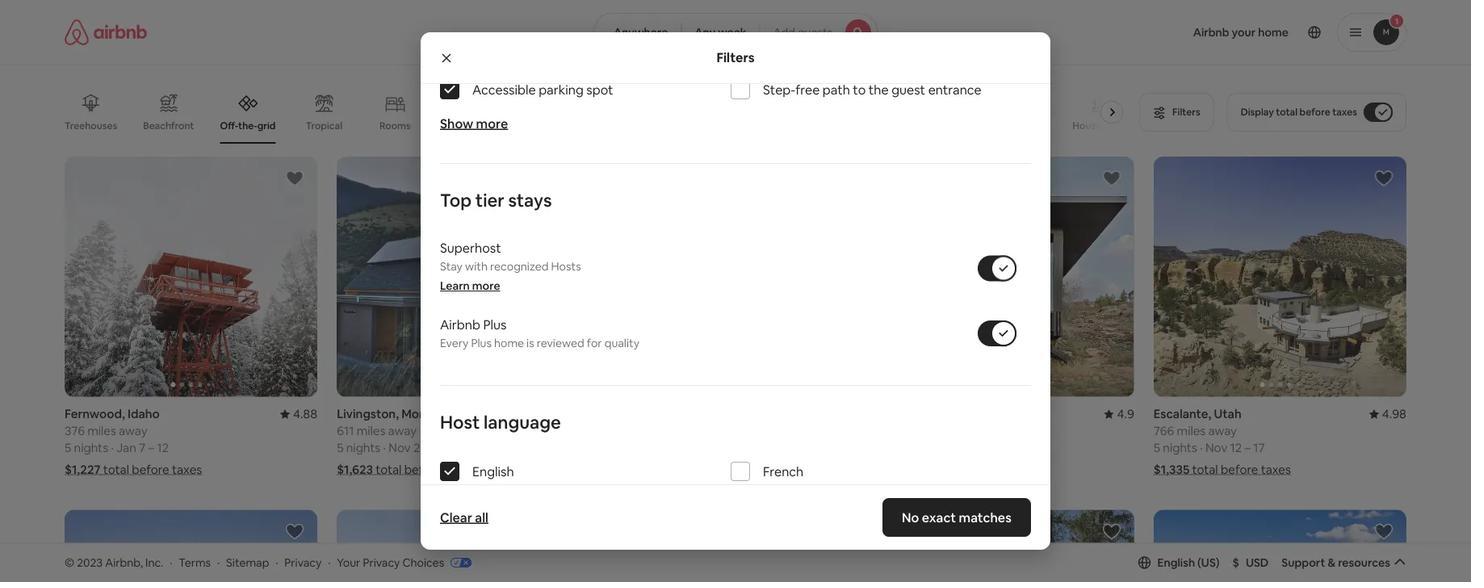 Task type: describe. For each thing, give the bounding box(es) containing it.
map
[[730, 484, 754, 499]]

5 for 376 miles away
[[65, 440, 71, 456]]

english (us) button
[[1138, 555, 1220, 570]]

add to wishlist: penticton, canada image
[[1102, 169, 1122, 188]]

0 vertical spatial plus
[[483, 316, 507, 333]]

fernwood, idaho 376 miles away 5 nights · jan 7 – 12 $1,227 total before taxes
[[65, 406, 202, 478]]

learn
[[440, 279, 470, 293]]

livingston, montana 611 miles away 5 nights · nov 26 – dec 1 $1,623 total before taxes
[[337, 406, 475, 478]]

home
[[494, 336, 524, 351]]

stays
[[508, 189, 552, 212]]

total inside fernwood, idaho 376 miles away 5 nights · jan 7 – 12 $1,227 total before taxes
[[103, 462, 129, 478]]

language
[[484, 411, 561, 434]]

anywhere button
[[594, 13, 682, 52]]

privacy link
[[285, 555, 322, 570]]

taxes inside escalante, utah 766 miles away 5 nights · nov 12 – 17 $1,335 total before taxes
[[1261, 462, 1291, 478]]

add
[[773, 25, 795, 40]]

miles for jan 7 – 12
[[87, 423, 116, 439]]

– for 12
[[148, 440, 154, 456]]

terms · sitemap · privacy ·
[[179, 555, 331, 570]]

sitemap link
[[226, 555, 269, 570]]

&
[[1328, 555, 1336, 570]]

· right terms
[[217, 555, 220, 570]]

total before taxes button
[[609, 462, 737, 478]]

stay
[[440, 259, 463, 274]]

before inside fernwood, idaho 376 miles away 5 nights · jan 7 – 12 $1,227 total before taxes
[[132, 462, 169, 478]]

add to wishlist: whitehall, montana image
[[1375, 522, 1394, 542]]

grid
[[257, 119, 276, 132]]

before inside button
[[1300, 106, 1331, 118]]

· inside escalante, utah 766 miles away 5 nights · nov 12 – 17 $1,335 total before taxes
[[1200, 440, 1203, 456]]

recognized
[[490, 259, 549, 274]]

the
[[869, 81, 889, 98]]

376
[[65, 423, 85, 439]]

7
[[139, 440, 145, 456]]

terms link
[[179, 555, 211, 570]]

guests
[[798, 25, 833, 40]]

step-
[[763, 81, 796, 98]]

$1,335
[[1154, 462, 1190, 478]]

any week button
[[681, 13, 761, 52]]

french
[[763, 463, 804, 480]]

miles for nov 12 – 17
[[1177, 423, 1206, 439]]

sitemap
[[226, 555, 269, 570]]

the-
[[238, 119, 257, 132]]

tier
[[476, 189, 505, 212]]

support & resources
[[1282, 555, 1391, 570]]

accessible
[[472, 81, 536, 98]]

4.88 out of 5 average rating image
[[280, 406, 318, 422]]

display total before taxes
[[1241, 106, 1358, 118]]

– for 17
[[1245, 440, 1251, 456]]

display
[[1241, 106, 1274, 118]]

before inside livingston, montana 611 miles away 5 nights · nov 26 – dec 1 $1,623 total before taxes
[[404, 462, 442, 478]]

total inside livingston, montana 611 miles away 5 nights · nov 26 – dec 1 $1,623 total before taxes
[[376, 462, 402, 478]]

for
[[587, 336, 602, 351]]

host
[[440, 411, 480, 434]]

superhost
[[440, 239, 501, 256]]

resources
[[1338, 555, 1391, 570]]

nights for 766
[[1163, 440, 1198, 456]]

add guests
[[773, 25, 833, 40]]

airbnb,
[[105, 555, 143, 570]]

2023
[[77, 555, 103, 570]]

away for montana
[[388, 423, 417, 439]]

choices
[[402, 555, 444, 570]]

treehouses
[[65, 120, 117, 132]]

no
[[902, 509, 919, 526]]

display total before taxes button
[[1227, 93, 1407, 132]]

add to wishlist: fernwood, idaho image
[[285, 169, 305, 188]]

611
[[337, 423, 354, 439]]

spot
[[587, 81, 613, 98]]

your privacy choices link
[[337, 555, 472, 571]]

show for show map
[[698, 484, 727, 499]]

escalante,
[[1154, 406, 1212, 422]]

17
[[1254, 440, 1265, 456]]

nights for 611
[[346, 440, 381, 456]]

english for english (us)
[[1158, 555, 1195, 570]]

support & resources button
[[1282, 555, 1407, 570]]

· left your
[[328, 555, 331, 570]]

profile element
[[897, 0, 1407, 65]]

inc.
[[145, 555, 163, 570]]

host language
[[440, 411, 561, 434]]

terms
[[179, 555, 211, 570]]

4.9
[[1117, 406, 1134, 422]]

add guests button
[[760, 13, 878, 52]]

no exact matches
[[902, 509, 1012, 526]]

fernwood,
[[65, 406, 125, 422]]

before inside escalante, utah 766 miles away 5 nights · nov 12 – 17 $1,335 total before taxes
[[1221, 462, 1259, 478]]

beachfront
[[143, 120, 194, 132]]

total inside escalante, utah 766 miles away 5 nights · nov 12 – 17 $1,335 total before taxes
[[1192, 462, 1218, 478]]

show more button
[[440, 115, 508, 132]]

english (us)
[[1158, 555, 1220, 570]]

show for show more
[[440, 115, 473, 132]]

airbnb plus every plus home is reviewed for quality
[[440, 316, 640, 351]]

to
[[853, 81, 866, 98]]

766
[[1154, 423, 1174, 439]]

– for dec
[[430, 440, 436, 456]]

exact
[[922, 509, 956, 526]]

anywhere
[[614, 25, 668, 40]]

taxes inside button
[[1333, 106, 1358, 118]]

total inside button
[[1276, 106, 1298, 118]]



Task type: locate. For each thing, give the bounding box(es) containing it.
show down accessible
[[440, 115, 473, 132]]

miles down "livingston,"
[[357, 423, 385, 439]]

1 – from the left
[[148, 440, 154, 456]]

before down 26
[[404, 462, 442, 478]]

1 miles from the left
[[87, 423, 116, 439]]

away for utah
[[1209, 423, 1237, 439]]

week
[[718, 25, 747, 40]]

© 2023 airbnb, inc. ·
[[65, 555, 172, 570]]

top tier stays
[[440, 189, 552, 212]]

filters dialog
[[421, 0, 1051, 582]]

None search field
[[594, 13, 878, 52]]

privacy right your
[[363, 555, 400, 570]]

add to wishlist: santa rosa, california image
[[285, 522, 305, 542]]

2 horizontal spatial 5
[[1154, 440, 1161, 456]]

4.9 out of 5 average rating image
[[1104, 406, 1134, 422]]

– right 7
[[148, 440, 154, 456]]

2 – from the left
[[430, 440, 436, 456]]

– right 26
[[430, 440, 436, 456]]

show inside button
[[698, 484, 727, 499]]

· inside livingston, montana 611 miles away 5 nights · nov 26 – dec 1 $1,623 total before taxes
[[383, 440, 386, 456]]

none search field containing anywhere
[[594, 13, 878, 52]]

show more
[[440, 115, 508, 132]]

nights up $1,623
[[346, 440, 381, 456]]

utah
[[1214, 406, 1242, 422]]

nov inside livingston, montana 611 miles away 5 nights · nov 26 – dec 1 $1,623 total before taxes
[[389, 440, 411, 456]]

1 horizontal spatial miles
[[357, 423, 385, 439]]

hosts
[[551, 259, 581, 274]]

taxes inside livingston, montana 611 miles away 5 nights · nov 26 – dec 1 $1,623 total before taxes
[[445, 462, 475, 478]]

miles down escalante,
[[1177, 423, 1206, 439]]

airbnb
[[440, 316, 480, 333]]

$1,227
[[65, 462, 101, 478]]

off-
[[220, 119, 238, 132]]

· left jan
[[111, 440, 114, 456]]

all
[[475, 509, 488, 526]]

learn more link
[[440, 279, 500, 293]]

1 5 from the left
[[65, 440, 71, 456]]

show
[[440, 115, 473, 132], [698, 484, 727, 499]]

away inside fernwood, idaho 376 miles away 5 nights · jan 7 – 12 $1,227 total before taxes
[[119, 423, 147, 439]]

0 horizontal spatial show
[[440, 115, 473, 132]]

away up 26
[[388, 423, 417, 439]]

show left map
[[698, 484, 727, 499]]

nov for nov 12 – 17
[[1206, 440, 1228, 456]]

total
[[1276, 106, 1298, 118], [103, 462, 129, 478], [638, 462, 664, 478], [376, 462, 402, 478], [1192, 462, 1218, 478]]

no exact matches link
[[883, 498, 1031, 537]]

more down with
[[472, 279, 500, 293]]

path
[[823, 81, 850, 98]]

5 inside fernwood, idaho 376 miles away 5 nights · jan 7 – 12 $1,227 total before taxes
[[65, 440, 71, 456]]

1 horizontal spatial privacy
[[363, 555, 400, 570]]

rooms
[[380, 120, 411, 132]]

1 horizontal spatial show
[[698, 484, 727, 499]]

away
[[119, 423, 147, 439], [388, 423, 417, 439], [1209, 423, 1237, 439]]

more
[[476, 115, 508, 132], [472, 279, 500, 293]]

0 horizontal spatial english
[[472, 463, 514, 480]]

before down 7
[[132, 462, 169, 478]]

2 12 from the left
[[1230, 440, 1242, 456]]

usd
[[1246, 555, 1269, 570]]

(us)
[[1198, 555, 1220, 570]]

before down 17 at the bottom right of page
[[1221, 462, 1259, 478]]

nights inside escalante, utah 766 miles away 5 nights · nov 12 – 17 $1,335 total before taxes
[[1163, 440, 1198, 456]]

0 horizontal spatial –
[[148, 440, 154, 456]]

0 horizontal spatial nights
[[74, 440, 108, 456]]

nights inside fernwood, idaho 376 miles away 5 nights · jan 7 – 12 $1,227 total before taxes
[[74, 440, 108, 456]]

· inside fernwood, idaho 376 miles away 5 nights · jan 7 – 12 $1,227 total before taxes
[[111, 440, 114, 456]]

5 inside livingston, montana 611 miles away 5 nights · nov 26 – dec 1 $1,623 total before taxes
[[337, 440, 344, 456]]

parking
[[539, 81, 584, 98]]

1
[[464, 440, 469, 456]]

12 left 17 at the bottom right of page
[[1230, 440, 1242, 456]]

away inside livingston, montana 611 miles away 5 nights · nov 26 – dec 1 $1,623 total before taxes
[[388, 423, 417, 439]]

filters
[[717, 49, 755, 66]]

12 inside escalante, utah 766 miles away 5 nights · nov 12 – 17 $1,335 total before taxes
[[1230, 440, 1242, 456]]

step-free path to the guest entrance
[[763, 81, 982, 98]]

2 horizontal spatial –
[[1245, 440, 1251, 456]]

2 horizontal spatial nights
[[1163, 440, 1198, 456]]

privacy down add to wishlist: santa rosa, california icon
[[285, 555, 322, 570]]

1 horizontal spatial nights
[[346, 440, 381, 456]]

2 5 from the left
[[337, 440, 344, 456]]

plus right every
[[471, 336, 492, 351]]

3 – from the left
[[1245, 440, 1251, 456]]

–
[[148, 440, 154, 456], [430, 440, 436, 456], [1245, 440, 1251, 456]]

nov inside escalante, utah 766 miles away 5 nights · nov 12 – 17 $1,335 total before taxes
[[1206, 440, 1228, 456]]

english inside filters dialog
[[472, 463, 514, 480]]

superhost stay with recognized hosts learn more
[[440, 239, 581, 293]]

0 vertical spatial english
[[472, 463, 514, 480]]

1 horizontal spatial away
[[388, 423, 417, 439]]

houseboats
[[1073, 119, 1128, 132]]

©
[[65, 555, 74, 570]]

nov for nov 26 – dec 1
[[389, 440, 411, 456]]

1 vertical spatial more
[[472, 279, 500, 293]]

quality
[[605, 336, 640, 351]]

plus up the home
[[483, 316, 507, 333]]

12 right 7
[[157, 440, 169, 456]]

0 horizontal spatial nov
[[389, 440, 411, 456]]

2 away from the left
[[388, 423, 417, 439]]

1 12 from the left
[[157, 440, 169, 456]]

1 nights from the left
[[74, 440, 108, 456]]

1 vertical spatial show
[[698, 484, 727, 499]]

is
[[527, 336, 534, 351]]

every
[[440, 336, 469, 351]]

dec
[[439, 440, 461, 456]]

away for idaho
[[119, 423, 147, 439]]

away down utah on the right bottom
[[1209, 423, 1237, 439]]

0 horizontal spatial privacy
[[285, 555, 322, 570]]

2 horizontal spatial away
[[1209, 423, 1237, 439]]

miles inside escalante, utah 766 miles away 5 nights · nov 12 – 17 $1,335 total before taxes
[[1177, 423, 1206, 439]]

miles down fernwood,
[[87, 423, 116, 439]]

0 horizontal spatial miles
[[87, 423, 116, 439]]

4.98 out of 5 average rating image
[[1369, 406, 1407, 422]]

top
[[440, 189, 472, 212]]

away inside escalante, utah 766 miles away 5 nights · nov 12 – 17 $1,335 total before taxes
[[1209, 423, 1237, 439]]

5 down 611
[[337, 440, 344, 456]]

3 miles from the left
[[1177, 423, 1206, 439]]

3 5 from the left
[[1154, 440, 1161, 456]]

3 away from the left
[[1209, 423, 1237, 439]]

show map button
[[682, 472, 789, 511]]

free
[[796, 81, 820, 98]]

guest
[[892, 81, 926, 98]]

26
[[413, 440, 427, 456]]

group
[[65, 81, 1130, 144], [65, 157, 318, 397], [337, 157, 590, 397], [609, 157, 862, 397], [882, 157, 1134, 397], [1154, 157, 1407, 397], [65, 510, 318, 582], [337, 510, 590, 582], [609, 510, 862, 582], [882, 510, 1134, 582], [1154, 510, 1407, 582]]

matches
[[959, 509, 1012, 526]]

miles inside fernwood, idaho 376 miles away 5 nights · jan 7 – 12 $1,227 total before taxes
[[87, 423, 116, 439]]

support
[[1282, 555, 1326, 570]]

12 inside fernwood, idaho 376 miles away 5 nights · jan 7 – 12 $1,227 total before taxes
[[157, 440, 169, 456]]

nights up $1,335 at the right bottom of page
[[1163, 440, 1198, 456]]

privacy inside your privacy choices link
[[363, 555, 400, 570]]

entrance
[[928, 81, 982, 98]]

2 horizontal spatial miles
[[1177, 423, 1206, 439]]

nov left 26
[[389, 440, 411, 456]]

· left the privacy link
[[276, 555, 278, 570]]

english up all on the left bottom of page
[[472, 463, 514, 480]]

0 horizontal spatial 5
[[65, 440, 71, 456]]

· right inc.
[[170, 555, 172, 570]]

any
[[695, 25, 716, 40]]

0 horizontal spatial 12
[[157, 440, 169, 456]]

tropical
[[306, 120, 342, 132]]

· down escalante,
[[1200, 440, 1203, 456]]

0 vertical spatial more
[[476, 115, 508, 132]]

add to wishlist: escalante, utah image
[[1375, 169, 1394, 188]]

1 vertical spatial plus
[[471, 336, 492, 351]]

– left 17 at the bottom right of page
[[1245, 440, 1251, 456]]

more inside 'superhost stay with recognized hosts learn more'
[[472, 279, 500, 293]]

0 vertical spatial show
[[440, 115, 473, 132]]

with
[[465, 259, 488, 274]]

0 horizontal spatial away
[[119, 423, 147, 439]]

any week
[[695, 25, 747, 40]]

escalante, utah 766 miles away 5 nights · nov 12 – 17 $1,335 total before taxes
[[1154, 406, 1291, 478]]

2 miles from the left
[[357, 423, 385, 439]]

1 horizontal spatial 12
[[1230, 440, 1242, 456]]

1 horizontal spatial english
[[1158, 555, 1195, 570]]

plus
[[483, 316, 507, 333], [471, 336, 492, 351]]

4.98
[[1382, 406, 1407, 422]]

1 vertical spatial english
[[1158, 555, 1195, 570]]

english for english
[[472, 463, 514, 480]]

miles inside livingston, montana 611 miles away 5 nights · nov 26 – dec 1 $1,623 total before taxes
[[357, 423, 385, 439]]

away up jan
[[119, 423, 147, 439]]

5 down the 376
[[65, 440, 71, 456]]

before right display
[[1300, 106, 1331, 118]]

english left (us)
[[1158, 555, 1195, 570]]

4.89 out of 5 average rating image
[[553, 407, 590, 422]]

$1,623
[[337, 462, 373, 478]]

$
[[1233, 555, 1240, 570]]

– inside escalante, utah 766 miles away 5 nights · nov 12 – 17 $1,335 total before taxes
[[1245, 440, 1251, 456]]

your privacy choices
[[337, 555, 444, 570]]

add to wishlist: whitefish, montana image
[[1102, 522, 1122, 542]]

1 horizontal spatial nov
[[1206, 440, 1228, 456]]

1 horizontal spatial 5
[[337, 440, 344, 456]]

nights for 376
[[74, 440, 108, 456]]

1 privacy from the left
[[285, 555, 322, 570]]

nov
[[389, 440, 411, 456], [1206, 440, 1228, 456]]

nights inside livingston, montana 611 miles away 5 nights · nov 26 – dec 1 $1,623 total before taxes
[[346, 440, 381, 456]]

5 for 766 miles away
[[1154, 440, 1161, 456]]

1 horizontal spatial –
[[430, 440, 436, 456]]

total before taxes
[[638, 462, 737, 478]]

your
[[337, 555, 360, 570]]

privacy
[[285, 555, 322, 570], [363, 555, 400, 570]]

– inside fernwood, idaho 376 miles away 5 nights · jan 7 – 12 $1,227 total before taxes
[[148, 440, 154, 456]]

· left 26
[[383, 440, 386, 456]]

miles for nov 26 – dec 1
[[357, 423, 385, 439]]

more down accessible
[[476, 115, 508, 132]]

– inside livingston, montana 611 miles away 5 nights · nov 26 – dec 1 $1,623 total before taxes
[[430, 440, 436, 456]]

taxes inside fernwood, idaho 376 miles away 5 nights · jan 7 – 12 $1,227 total before taxes
[[172, 462, 202, 478]]

nights up $1,227
[[74, 440, 108, 456]]

clear all button
[[432, 502, 497, 534]]

5 for 611 miles away
[[337, 440, 344, 456]]

5 inside escalante, utah 766 miles away 5 nights · nov 12 – 17 $1,335 total before taxes
[[1154, 440, 1161, 456]]

nights
[[74, 440, 108, 456], [346, 440, 381, 456], [1163, 440, 1198, 456]]

2 privacy from the left
[[363, 555, 400, 570]]

off-the-grid
[[220, 119, 276, 132]]

·
[[111, 440, 114, 456], [383, 440, 386, 456], [1200, 440, 1203, 456], [170, 555, 172, 570], [217, 555, 220, 570], [276, 555, 278, 570], [328, 555, 331, 570]]

reviewed
[[537, 336, 585, 351]]

5 down 766
[[1154, 440, 1161, 456]]

nov down utah on the right bottom
[[1206, 440, 1228, 456]]

1 nov from the left
[[389, 440, 411, 456]]

2 nights from the left
[[346, 440, 381, 456]]

1 away from the left
[[119, 423, 147, 439]]

group containing off-the-grid
[[65, 81, 1130, 144]]

3 nights from the left
[[1163, 440, 1198, 456]]

english
[[472, 463, 514, 480], [1158, 555, 1195, 570]]

jan
[[116, 440, 136, 456]]

2 nov from the left
[[1206, 440, 1228, 456]]

12
[[157, 440, 169, 456], [1230, 440, 1242, 456]]

before up show map at the bottom of page
[[667, 462, 704, 478]]

show inside filters dialog
[[440, 115, 473, 132]]



Task type: vqa. For each thing, say whether or not it's contained in the screenshot.
– inside the Escalante, Utah 766 miles away 5 nights · Nov 12 – 17 $1,335 total before taxes
yes



